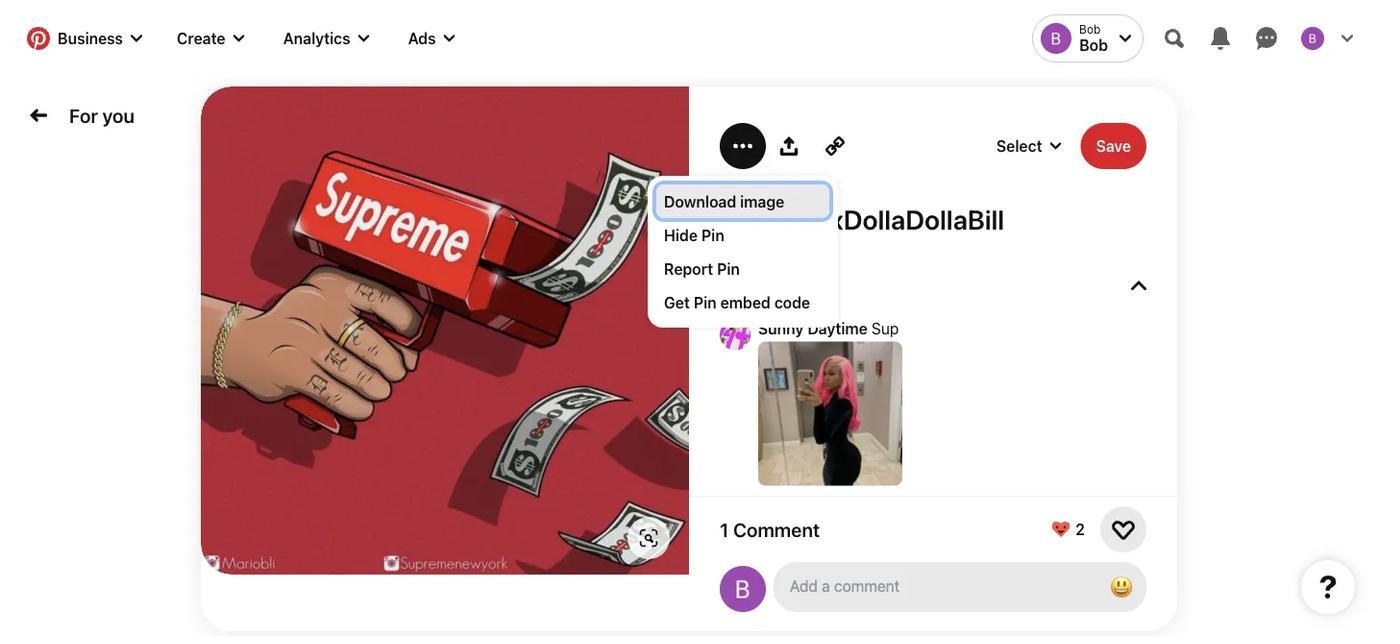 Task type: vqa. For each thing, say whether or not it's contained in the screenshot.
create
yes



Task type: locate. For each thing, give the bounding box(es) containing it.
comments
[[720, 274, 817, 297]]

1 bob from the top
[[1080, 23, 1101, 36]]

sunny
[[759, 320, 804, 338]]

bob left account switcher arrow icon
[[1080, 36, 1109, 54]]

2 vertical spatial pin
[[694, 293, 717, 312]]

primary navigation header navigation
[[12, 4, 1367, 73]]

save button
[[1081, 123, 1147, 169]]

pin for hide
[[702, 226, 725, 244]]

daytime
[[808, 320, 868, 338]]

pin for report
[[717, 260, 740, 278]]

business badge dropdown menu button image
[[131, 33, 142, 44]]

bob image
[[1041, 23, 1072, 54]]

report
[[664, 260, 714, 278]]

pin
[[702, 226, 725, 244], [717, 260, 740, 278], [694, 293, 717, 312]]

ads
[[408, 29, 436, 48]]

download image menu item
[[657, 185, 830, 218]]

https://i.pinimg.com/150x150/c9/c3/4d/c9c34d1c7064c7c259c11a51585d838e.jpg image
[[759, 342, 903, 486]]

sunny daytime link
[[759, 320, 868, 338]]

you
[[102, 104, 135, 127]]

bob inside bob bob
[[1080, 23, 1101, 36]]

b0bth3builder2k23 image
[[720, 566, 766, 612]]

ads button
[[393, 15, 471, 62]]

create
[[177, 29, 226, 48]]

supremexdolladollabill link
[[720, 204, 1147, 236]]

for you button
[[62, 96, 142, 134]]

1 vertical spatial pin
[[717, 260, 740, 278]]

pin up get pin embed code
[[717, 260, 740, 278]]

😃 button
[[774, 562, 1147, 612], [1103, 568, 1141, 607]]

hide pin
[[664, 226, 725, 244]]

pin right hide
[[702, 226, 725, 244]]

😃
[[1111, 573, 1134, 600]]

expand icon image
[[1132, 278, 1147, 293]]

pin right get
[[694, 293, 717, 312]]

account switcher arrow icon image
[[1120, 33, 1132, 44]]

bob right bob icon
[[1080, 23, 1101, 36]]

Add a comment field
[[791, 577, 1087, 595]]

sup
[[872, 320, 899, 338]]

1 comment
[[720, 519, 820, 541]]

code
[[775, 293, 811, 312]]

image
[[741, 192, 785, 211]]

analytics
[[283, 29, 351, 48]]

bob bob
[[1080, 23, 1109, 54]]

select
[[997, 137, 1043, 155]]

1
[[720, 519, 729, 541]]

0 vertical spatial pin
[[702, 226, 725, 244]]

comments button
[[720, 274, 1147, 297]]

select button
[[936, 123, 1066, 169]]

2
[[1076, 521, 1086, 539]]

bob
[[1080, 23, 1101, 36], [1080, 36, 1109, 54]]

hide
[[664, 226, 698, 244]]



Task type: describe. For each thing, give the bounding box(es) containing it.
embed
[[721, 293, 771, 312]]

get pin embed code
[[664, 293, 811, 312]]

pin for get
[[694, 293, 717, 312]]

download
[[664, 192, 737, 211]]

sunny daytime image
[[720, 320, 751, 350]]

business button
[[15, 15, 154, 62]]

create button
[[162, 15, 260, 62]]

for you
[[69, 104, 135, 127]]

analytics button
[[268, 15, 385, 62]]

pinterest image
[[27, 27, 50, 50]]

click to shop image
[[639, 529, 659, 548]]

comment
[[734, 519, 820, 541]]

reaction image
[[1112, 518, 1136, 541]]

for
[[69, 104, 98, 127]]

get
[[664, 293, 690, 312]]

save
[[1097, 137, 1132, 155]]

select a board you want to save to image
[[1051, 140, 1062, 152]]

bob image
[[1302, 27, 1325, 50]]

supremexdolladollabill
[[720, 204, 1005, 236]]

download image
[[664, 192, 785, 211]]

sunny daytime sup
[[759, 320, 899, 338]]

business
[[58, 29, 123, 48]]

report pin
[[664, 260, 740, 278]]

2 bob from the top
[[1080, 36, 1109, 54]]



